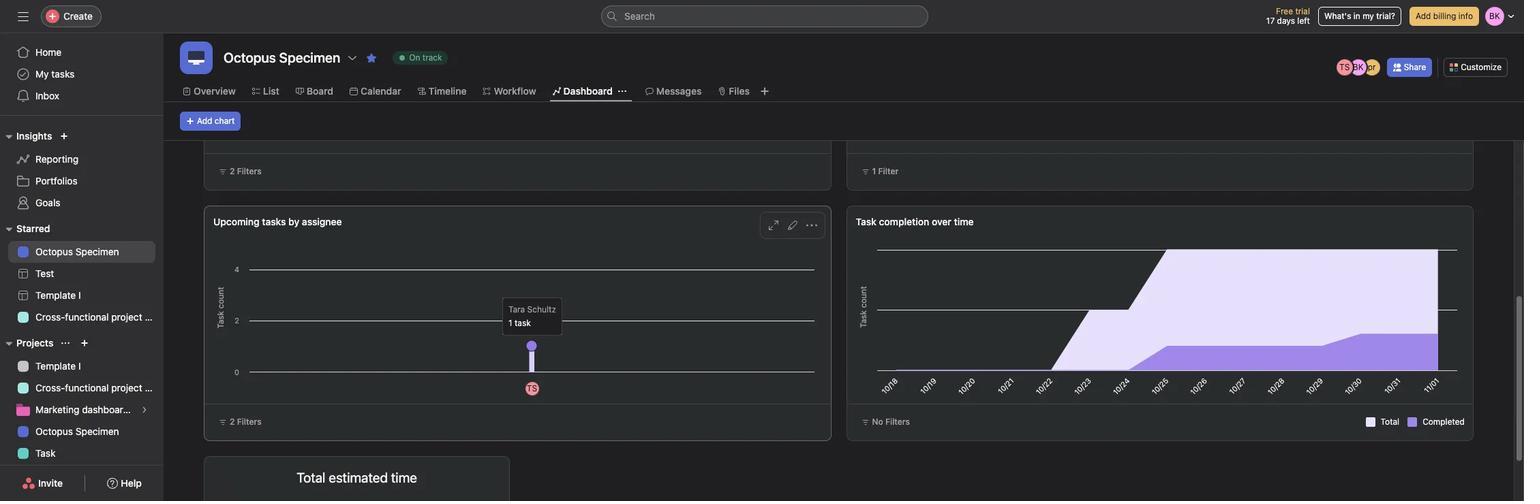 Task type: vqa. For each thing, say whether or not it's contained in the screenshot.
'trial'
yes



Task type: describe. For each thing, give the bounding box(es) containing it.
total for total
[[1381, 417, 1400, 428]]

trial?
[[1377, 11, 1396, 21]]

calendar
[[361, 85, 401, 97]]

1 template i link from the top
[[8, 285, 155, 307]]

overview
[[194, 85, 236, 97]]

new project or portfolio image
[[81, 340, 89, 348]]

specimen for 1st octopus specimen link from the bottom
[[76, 426, 119, 438]]

task completion over time
[[856, 216, 974, 228]]

i for second template i link
[[78, 361, 81, 372]]

list link
[[252, 84, 279, 99]]

goals link
[[8, 192, 155, 214]]

cross-functional project plan inside starred element
[[35, 312, 164, 323]]

no filters button
[[855, 413, 916, 432]]

functional for 1st cross-functional project plan link from the top of the page
[[65, 312, 109, 323]]

add billing info button
[[1410, 7, 1480, 26]]

more actions image
[[806, 220, 817, 231]]

view chart image
[[768, 220, 779, 231]]

completion
[[879, 216, 930, 228]]

invite button
[[13, 472, 72, 496]]

add for add billing info
[[1416, 11, 1431, 21]]

what's in my trial? button
[[1319, 7, 1402, 26]]

free trial 17 days left
[[1267, 6, 1310, 26]]

what's in my trial?
[[1325, 11, 1396, 21]]

edit chart image
[[787, 220, 798, 231]]

2 2 filters button from the top
[[213, 413, 268, 432]]

task link
[[8, 443, 155, 465]]

list
[[263, 85, 279, 97]]

board link
[[296, 84, 333, 99]]

starred button
[[0, 221, 50, 237]]

reporting
[[35, 153, 78, 165]]

customize button
[[1444, 58, 1508, 77]]

cross- for first cross-functional project plan link from the bottom
[[35, 383, 65, 394]]

on track button
[[387, 48, 454, 68]]

octopus specimen for 1st octopus specimen link from the bottom
[[35, 426, 119, 438]]

template i for second template i link
[[35, 361, 81, 372]]

upcoming tasks by assignee
[[213, 216, 342, 228]]

test
[[35, 268, 54, 280]]

insights
[[16, 130, 52, 142]]

add chart button
[[180, 112, 241, 131]]

2 octopus specimen link from the top
[[8, 421, 155, 443]]

overview link
[[183, 84, 236, 99]]

i for 2nd template i link from the bottom
[[78, 290, 81, 301]]

total for total estimated time
[[297, 470, 326, 486]]

0 horizontal spatial ts
[[527, 384, 537, 394]]

what's
[[1325, 11, 1352, 21]]

estimated time
[[329, 470, 417, 486]]

remove from starred image
[[366, 53, 377, 63]]

1 filter
[[872, 166, 899, 177]]

2 template i link from the top
[[8, 356, 155, 378]]

days
[[1277, 16, 1295, 26]]

help button
[[98, 472, 151, 496]]

no filters
[[872, 417, 910, 428]]

insights button
[[0, 128, 52, 145]]

over time
[[932, 216, 974, 228]]

project inside projects element
[[111, 383, 142, 394]]

calendar link
[[350, 84, 401, 99]]

search
[[625, 10, 655, 22]]

help
[[121, 478, 142, 490]]

cross-functional project plan inside projects element
[[35, 383, 164, 394]]

files
[[729, 85, 750, 97]]

computer image
[[188, 50, 205, 66]]

board
[[307, 85, 333, 97]]

1 octopus specimen link from the top
[[8, 241, 155, 263]]

upcoming
[[213, 216, 260, 228]]

create button
[[41, 5, 102, 27]]

octopus specimen for first octopus specimen link from the top of the page
[[35, 246, 119, 258]]

portfolios link
[[8, 170, 155, 192]]

show options, current sort, top image
[[62, 340, 70, 348]]

starred
[[16, 223, 50, 235]]

search list box
[[601, 5, 929, 27]]

filter
[[879, 166, 899, 177]]

billing
[[1434, 11, 1457, 21]]

customize
[[1461, 62, 1502, 72]]

messages link
[[646, 84, 702, 99]]

cross- for 1st cross-functional project plan link from the top of the page
[[35, 312, 65, 323]]

17
[[1267, 16, 1275, 26]]

goals
[[35, 197, 60, 209]]

no
[[872, 417, 883, 428]]

dashboard link
[[553, 84, 613, 99]]

timeline link
[[418, 84, 467, 99]]

create
[[63, 10, 93, 22]]

free
[[1276, 6, 1293, 16]]

search button
[[601, 5, 929, 27]]

projects button
[[0, 335, 53, 352]]

pr
[[1368, 62, 1376, 72]]

files link
[[718, 84, 750, 99]]

template for 2nd template i link from the bottom
[[35, 290, 76, 301]]

projects
[[16, 338, 53, 349]]

trial
[[1296, 6, 1310, 16]]

left
[[1298, 16, 1310, 26]]

inbox link
[[8, 85, 155, 107]]

dashboards
[[82, 404, 134, 416]]

task for task completion over time
[[856, 216, 877, 228]]

functional for first cross-functional project plan link from the bottom
[[65, 383, 109, 394]]

starred element
[[0, 217, 164, 331]]

dashboard
[[564, 85, 613, 97]]

octopus specimen
[[224, 50, 340, 65]]

insights element
[[0, 124, 164, 217]]



Task type: locate. For each thing, give the bounding box(es) containing it.
1 vertical spatial plan
[[145, 383, 164, 394]]

projects element
[[0, 331, 164, 468]]

template
[[35, 290, 76, 301], [35, 361, 76, 372]]

1 vertical spatial total
[[297, 470, 326, 486]]

share
[[1404, 62, 1427, 72]]

0 vertical spatial template
[[35, 290, 76, 301]]

1 octopus from the top
[[35, 246, 73, 258]]

octopus inside starred element
[[35, 246, 73, 258]]

2 octopus specimen from the top
[[35, 426, 119, 438]]

test link
[[8, 263, 155, 285]]

home link
[[8, 42, 155, 63]]

workflow
[[494, 85, 536, 97]]

template i link
[[8, 285, 155, 307], [8, 356, 155, 378]]

0 vertical spatial plan
[[145, 312, 164, 323]]

project inside starred element
[[111, 312, 142, 323]]

2 cross- from the top
[[35, 383, 65, 394]]

1 vertical spatial functional
[[65, 383, 109, 394]]

2 specimen from the top
[[76, 426, 119, 438]]

tasks for upcoming
[[262, 216, 286, 228]]

cross- inside projects element
[[35, 383, 65, 394]]

add
[[1416, 11, 1431, 21], [197, 116, 212, 126]]

by assignee
[[289, 216, 342, 228]]

1 horizontal spatial total
[[1381, 417, 1400, 428]]

1 vertical spatial 2 filters button
[[213, 413, 268, 432]]

plan
[[145, 312, 164, 323], [145, 383, 164, 394]]

cross- up projects
[[35, 312, 65, 323]]

1 vertical spatial octopus specimen
[[35, 426, 119, 438]]

1 2 filters from the top
[[230, 166, 262, 177]]

template i down test
[[35, 290, 81, 301]]

1 vertical spatial template
[[35, 361, 76, 372]]

octopus specimen link
[[8, 241, 155, 263], [8, 421, 155, 443]]

specimen inside starred element
[[76, 246, 119, 258]]

octopus for 1st octopus specimen link from the bottom
[[35, 426, 73, 438]]

1 vertical spatial cross-functional project plan link
[[8, 378, 164, 400]]

1 2 filters button from the top
[[213, 162, 268, 181]]

1 filter button
[[855, 162, 905, 181]]

1 vertical spatial 2
[[230, 417, 235, 428]]

1 cross-functional project plan link from the top
[[8, 307, 164, 329]]

add chart
[[197, 116, 235, 126]]

in
[[1354, 11, 1361, 21]]

plan inside starred element
[[145, 312, 164, 323]]

1 vertical spatial 2 filters
[[230, 417, 262, 428]]

1 vertical spatial task
[[35, 448, 56, 460]]

add tab image
[[760, 86, 770, 97]]

task
[[856, 216, 877, 228], [35, 448, 56, 460]]

i down the test link
[[78, 290, 81, 301]]

0 vertical spatial template i
[[35, 290, 81, 301]]

template inside projects element
[[35, 361, 76, 372]]

0 vertical spatial cross-functional project plan link
[[8, 307, 164, 329]]

cross- inside starred element
[[35, 312, 65, 323]]

task up invite
[[35, 448, 56, 460]]

task inside projects element
[[35, 448, 56, 460]]

octopus specimen inside projects element
[[35, 426, 119, 438]]

my tasks link
[[8, 63, 155, 85]]

chart
[[215, 116, 235, 126]]

functional inside starred element
[[65, 312, 109, 323]]

1 2 from the top
[[230, 166, 235, 177]]

specimen inside projects element
[[76, 426, 119, 438]]

cross-functional project plan up new project or portfolio icon
[[35, 312, 164, 323]]

1 i from the top
[[78, 290, 81, 301]]

0 vertical spatial i
[[78, 290, 81, 301]]

2 2 filters from the top
[[230, 417, 262, 428]]

template i for 2nd template i link from the bottom
[[35, 290, 81, 301]]

marketing dashboards link
[[8, 400, 155, 421]]

my
[[1363, 11, 1374, 21]]

i inside starred element
[[78, 290, 81, 301]]

marketing dashboards
[[35, 404, 134, 416]]

octopus inside projects element
[[35, 426, 73, 438]]

2 project from the top
[[111, 383, 142, 394]]

my tasks
[[35, 68, 75, 80]]

specimen down dashboards
[[76, 426, 119, 438]]

invite
[[38, 478, 63, 490]]

functional up the marketing dashboards
[[65, 383, 109, 394]]

tasks for my
[[51, 68, 75, 80]]

project up "see details, marketing dashboards" icon
[[111, 383, 142, 394]]

info
[[1459, 11, 1473, 21]]

template i inside projects element
[[35, 361, 81, 372]]

octopus specimen inside starred element
[[35, 246, 119, 258]]

1 vertical spatial add
[[197, 116, 212, 126]]

1 template i from the top
[[35, 290, 81, 301]]

1 plan from the top
[[145, 312, 164, 323]]

0 vertical spatial total
[[1381, 417, 1400, 428]]

0 horizontal spatial add
[[197, 116, 212, 126]]

octopus
[[35, 246, 73, 258], [35, 426, 73, 438]]

0 vertical spatial ts
[[1340, 62, 1350, 72]]

0 vertical spatial 2 filters
[[230, 166, 262, 177]]

show options image
[[347, 53, 358, 63]]

0 vertical spatial functional
[[65, 312, 109, 323]]

0 vertical spatial 2 filters button
[[213, 162, 268, 181]]

2 cross-functional project plan link from the top
[[8, 378, 164, 400]]

i down new project or portfolio icon
[[78, 361, 81, 372]]

portfolios
[[35, 175, 77, 187]]

i
[[78, 290, 81, 301], [78, 361, 81, 372]]

hide sidebar image
[[18, 11, 29, 22]]

home
[[35, 46, 62, 58]]

0 vertical spatial octopus specimen link
[[8, 241, 155, 263]]

1 cross- from the top
[[35, 312, 65, 323]]

functional
[[65, 312, 109, 323], [65, 383, 109, 394]]

i inside projects element
[[78, 361, 81, 372]]

1 vertical spatial cross-
[[35, 383, 65, 394]]

cross- up marketing
[[35, 383, 65, 394]]

template i down show options, current sort, top image
[[35, 361, 81, 372]]

workflow link
[[483, 84, 536, 99]]

octopus specimen up the test link
[[35, 246, 119, 258]]

template i link down test
[[8, 285, 155, 307]]

1 vertical spatial template i link
[[8, 356, 155, 378]]

1 project from the top
[[111, 312, 142, 323]]

global element
[[0, 33, 164, 115]]

2 2 from the top
[[230, 417, 235, 428]]

specimen up the test link
[[76, 246, 119, 258]]

total left 'completed'
[[1381, 417, 1400, 428]]

cross-functional project plan link up the marketing dashboards
[[8, 378, 164, 400]]

cross-
[[35, 312, 65, 323], [35, 383, 65, 394]]

0 vertical spatial cross-
[[35, 312, 65, 323]]

1 vertical spatial octopus
[[35, 426, 73, 438]]

octopus up test
[[35, 246, 73, 258]]

filters
[[237, 166, 262, 177], [237, 417, 262, 428], [886, 417, 910, 428]]

specimen
[[76, 246, 119, 258], [76, 426, 119, 438]]

cross-functional project plan link
[[8, 307, 164, 329], [8, 378, 164, 400]]

project down the test link
[[111, 312, 142, 323]]

functional inside projects element
[[65, 383, 109, 394]]

add for add chart
[[197, 116, 212, 126]]

total estimated time
[[297, 470, 417, 486]]

add left billing
[[1416, 11, 1431, 21]]

cross-functional project plan link up new project or portfolio icon
[[8, 307, 164, 329]]

timeline
[[429, 85, 467, 97]]

1 vertical spatial tasks
[[262, 216, 286, 228]]

ts
[[1340, 62, 1350, 72], [527, 384, 537, 394]]

total
[[1381, 417, 1400, 428], [297, 470, 326, 486]]

task left completion
[[856, 216, 877, 228]]

2 functional from the top
[[65, 383, 109, 394]]

1 vertical spatial i
[[78, 361, 81, 372]]

share button
[[1387, 58, 1433, 77]]

track
[[423, 53, 442, 63]]

octopus specimen link up test
[[8, 241, 155, 263]]

template for second template i link
[[35, 361, 76, 372]]

template down test
[[35, 290, 76, 301]]

plan inside projects element
[[145, 383, 164, 394]]

0 vertical spatial template i link
[[8, 285, 155, 307]]

0 vertical spatial specimen
[[76, 246, 119, 258]]

2 template from the top
[[35, 361, 76, 372]]

add inside button
[[1416, 11, 1431, 21]]

add left chart
[[197, 116, 212, 126]]

1 vertical spatial project
[[111, 383, 142, 394]]

0 vertical spatial octopus specimen
[[35, 246, 119, 258]]

2 plan from the top
[[145, 383, 164, 394]]

octopus for first octopus specimen link from the top of the page
[[35, 246, 73, 258]]

1 specimen from the top
[[76, 246, 119, 258]]

messages
[[656, 85, 702, 97]]

specimen for first octopus specimen link from the top of the page
[[76, 246, 119, 258]]

2 i from the top
[[78, 361, 81, 372]]

1 octopus specimen from the top
[[35, 246, 119, 258]]

marketing
[[35, 404, 79, 416]]

completed
[[1423, 417, 1465, 428]]

1 vertical spatial specimen
[[76, 426, 119, 438]]

tasks right my
[[51, 68, 75, 80]]

1 horizontal spatial ts
[[1340, 62, 1350, 72]]

add inside button
[[197, 116, 212, 126]]

2 octopus from the top
[[35, 426, 73, 438]]

template i
[[35, 290, 81, 301], [35, 361, 81, 372]]

0 vertical spatial task
[[856, 216, 877, 228]]

1 vertical spatial cross-functional project plan
[[35, 383, 164, 394]]

my
[[35, 68, 49, 80]]

1 horizontal spatial add
[[1416, 11, 1431, 21]]

template i link down new project or portfolio icon
[[8, 356, 155, 378]]

0 vertical spatial cross-functional project plan
[[35, 312, 164, 323]]

tasks right upcoming on the top left
[[262, 216, 286, 228]]

1
[[872, 166, 876, 177]]

template inside starred element
[[35, 290, 76, 301]]

1 template from the top
[[35, 290, 76, 301]]

1 horizontal spatial tasks
[[262, 216, 286, 228]]

new image
[[60, 132, 68, 140]]

tasks
[[51, 68, 75, 80], [262, 216, 286, 228]]

project
[[111, 312, 142, 323], [111, 383, 142, 394]]

2 template i from the top
[[35, 361, 81, 372]]

cross-functional project plan up dashboards
[[35, 383, 164, 394]]

2 cross-functional project plan from the top
[[35, 383, 164, 394]]

functional up new project or portfolio icon
[[65, 312, 109, 323]]

1 functional from the top
[[65, 312, 109, 323]]

template down show options, current sort, top image
[[35, 361, 76, 372]]

1 vertical spatial ts
[[527, 384, 537, 394]]

tab actions image
[[618, 87, 626, 95]]

0 vertical spatial tasks
[[51, 68, 75, 80]]

2
[[230, 166, 235, 177], [230, 417, 235, 428]]

0 horizontal spatial task
[[35, 448, 56, 460]]

tasks inside global element
[[51, 68, 75, 80]]

1 vertical spatial template i
[[35, 361, 81, 372]]

0 vertical spatial project
[[111, 312, 142, 323]]

filters inside button
[[886, 417, 910, 428]]

bk
[[1353, 62, 1364, 72]]

add billing info
[[1416, 11, 1473, 21]]

0 horizontal spatial total
[[297, 470, 326, 486]]

task for task
[[35, 448, 56, 460]]

1 vertical spatial octopus specimen link
[[8, 421, 155, 443]]

1 cross-functional project plan from the top
[[35, 312, 164, 323]]

1 horizontal spatial task
[[856, 216, 877, 228]]

on
[[409, 53, 420, 63]]

2 filters button
[[213, 162, 268, 181], [213, 413, 268, 432]]

on track
[[409, 53, 442, 63]]

0 vertical spatial octopus
[[35, 246, 73, 258]]

octopus specimen down marketing dashboards link
[[35, 426, 119, 438]]

total left estimated time at bottom
[[297, 470, 326, 486]]

0 horizontal spatial tasks
[[51, 68, 75, 80]]

reporting link
[[8, 149, 155, 170]]

octopus specimen link down the marketing dashboards
[[8, 421, 155, 443]]

cross-functional project plan
[[35, 312, 164, 323], [35, 383, 164, 394]]

0 vertical spatial add
[[1416, 11, 1431, 21]]

see details, marketing dashboards image
[[140, 406, 149, 415]]

inbox
[[35, 90, 59, 102]]

template i inside starred element
[[35, 290, 81, 301]]

0 vertical spatial 2
[[230, 166, 235, 177]]

octopus down marketing
[[35, 426, 73, 438]]



